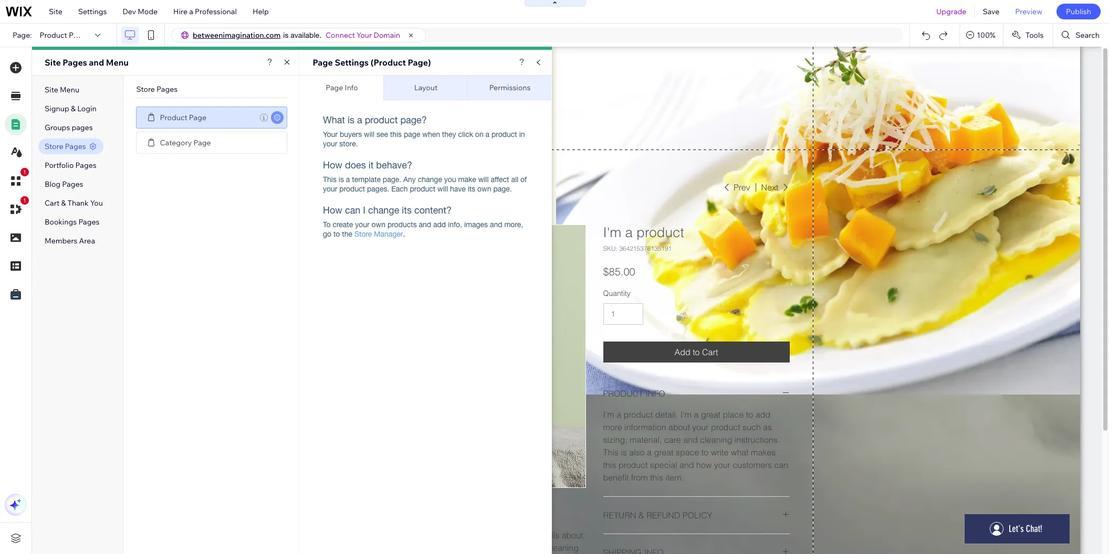 Task type: vqa. For each thing, say whether or not it's contained in the screenshot.
Category Page
yes



Task type: describe. For each thing, give the bounding box(es) containing it.
publish
[[1066, 7, 1091, 16]]

1 1 from the top
[[23, 169, 26, 175]]

bookings
[[45, 217, 77, 227]]

preview button
[[1008, 0, 1050, 23]]

layout
[[414, 83, 438, 92]]

page info
[[326, 83, 358, 92]]

save
[[983, 7, 1000, 16]]

connect
[[326, 30, 355, 40]]

available.
[[291, 31, 321, 39]]

search button
[[1054, 24, 1109, 47]]

login
[[77, 104, 97, 113]]

0 vertical spatial menu
[[106, 57, 129, 68]]

site for site menu
[[45, 85, 58, 95]]

category page
[[160, 138, 211, 147]]

& for signup
[[71, 104, 76, 113]]

0 horizontal spatial menu
[[60, 85, 79, 95]]

site menu
[[45, 85, 79, 95]]

and
[[89, 57, 104, 68]]

cart
[[45, 199, 59, 208]]

members area
[[45, 236, 95, 246]]

betweenimagination.com
[[193, 30, 281, 40]]

page up page info at top
[[313, 57, 333, 68]]

1 horizontal spatial product page
[[160, 113, 206, 122]]

cart & thank you
[[45, 199, 103, 208]]

save button
[[975, 0, 1008, 23]]

category
[[160, 138, 192, 147]]

2 1 button from the top
[[5, 196, 29, 221]]

1 vertical spatial store pages
[[45, 142, 86, 151]]

0 horizontal spatial settings
[[78, 7, 107, 16]]

pages
[[72, 123, 93, 132]]

tools
[[1026, 30, 1044, 40]]

0 horizontal spatial product
[[40, 30, 67, 40]]

1 vertical spatial settings
[[335, 57, 369, 68]]

(product
[[371, 57, 406, 68]]

site pages and menu
[[45, 57, 129, 68]]

2 1 from the top
[[23, 197, 26, 204]]

signup
[[45, 104, 69, 113]]

blog pages
[[45, 180, 83, 189]]

tools button
[[1004, 24, 1053, 47]]

hire
[[173, 7, 188, 16]]



Task type: locate. For each thing, give the bounding box(es) containing it.
0 vertical spatial 1
[[23, 169, 26, 175]]

0 horizontal spatial product page
[[40, 30, 86, 40]]

& for cart
[[61, 199, 66, 208]]

your
[[357, 30, 372, 40]]

pages
[[63, 57, 87, 68], [157, 85, 178, 94], [65, 142, 86, 151], [75, 161, 96, 170], [62, 180, 83, 189], [78, 217, 100, 227]]

groups
[[45, 123, 70, 132]]

you
[[90, 199, 103, 208]]

1 button left cart
[[5, 196, 29, 221]]

domain
[[374, 30, 400, 40]]

1 button
[[5, 168, 29, 192], [5, 196, 29, 221]]

publish button
[[1057, 4, 1101, 19]]

menu right "and"
[[106, 57, 129, 68]]

store
[[136, 85, 155, 94], [45, 142, 63, 151]]

& right cart
[[61, 199, 66, 208]]

page
[[69, 30, 86, 40], [313, 57, 333, 68], [326, 83, 343, 92], [189, 113, 206, 122], [194, 138, 211, 147]]

1 1 button from the top
[[5, 168, 29, 192]]

0 vertical spatial store pages
[[136, 85, 178, 94]]

product
[[40, 30, 67, 40], [160, 113, 187, 122]]

0 vertical spatial site
[[49, 7, 62, 16]]

0 vertical spatial &
[[71, 104, 76, 113]]

portfolio pages
[[45, 161, 96, 170]]

menu up signup & login
[[60, 85, 79, 95]]

0 vertical spatial product
[[40, 30, 67, 40]]

page settings (product page)
[[313, 57, 431, 68]]

1 horizontal spatial product
[[160, 113, 187, 122]]

site
[[49, 7, 62, 16], [45, 57, 61, 68], [45, 85, 58, 95]]

page)
[[408, 57, 431, 68]]

hire a professional
[[173, 7, 237, 16]]

0 horizontal spatial &
[[61, 199, 66, 208]]

dev mode
[[123, 7, 158, 16]]

product page up category page
[[160, 113, 206, 122]]

settings left dev on the top left of page
[[78, 7, 107, 16]]

product up site pages and menu
[[40, 30, 67, 40]]

page left info
[[326, 83, 343, 92]]

is available. connect your domain
[[283, 30, 400, 40]]

groups pages
[[45, 123, 93, 132]]

0 horizontal spatial store
[[45, 142, 63, 151]]

site for site pages and menu
[[45, 57, 61, 68]]

info
[[345, 83, 358, 92]]

100%
[[977, 30, 996, 40]]

product page up site pages and menu
[[40, 30, 86, 40]]

thank
[[68, 199, 89, 208]]

a
[[189, 7, 193, 16]]

1 vertical spatial 1 button
[[5, 196, 29, 221]]

mode
[[138, 7, 158, 16]]

bookings pages
[[45, 217, 100, 227]]

upgrade
[[937, 7, 967, 16]]

permissions
[[489, 83, 531, 92]]

1
[[23, 169, 26, 175], [23, 197, 26, 204]]

1 vertical spatial product page
[[160, 113, 206, 122]]

1 horizontal spatial settings
[[335, 57, 369, 68]]

site for site
[[49, 7, 62, 16]]

menu
[[106, 57, 129, 68], [60, 85, 79, 95]]

blog
[[45, 180, 60, 189]]

1 horizontal spatial &
[[71, 104, 76, 113]]

signup & login
[[45, 104, 97, 113]]

1 left cart
[[23, 197, 26, 204]]

0 vertical spatial settings
[[78, 7, 107, 16]]

1 vertical spatial store
[[45, 142, 63, 151]]

1 horizontal spatial store
[[136, 85, 155, 94]]

0 vertical spatial store
[[136, 85, 155, 94]]

preview
[[1015, 7, 1043, 16]]

store pages
[[136, 85, 178, 94], [45, 142, 86, 151]]

professional
[[195, 7, 237, 16]]

is
[[283, 31, 289, 39]]

1 button left blog
[[5, 168, 29, 192]]

1 vertical spatial product
[[160, 113, 187, 122]]

search
[[1076, 30, 1100, 40]]

portfolio
[[45, 161, 74, 170]]

0 vertical spatial product page
[[40, 30, 86, 40]]

settings up info
[[335, 57, 369, 68]]

&
[[71, 104, 76, 113], [61, 199, 66, 208]]

area
[[79, 236, 95, 246]]

0 horizontal spatial store pages
[[45, 142, 86, 151]]

1 vertical spatial site
[[45, 57, 61, 68]]

page right the category
[[194, 138, 211, 147]]

& left "login"
[[71, 104, 76, 113]]

1 horizontal spatial menu
[[106, 57, 129, 68]]

1 vertical spatial &
[[61, 199, 66, 208]]

product up the category
[[160, 113, 187, 122]]

dev
[[123, 7, 136, 16]]

page up category page
[[189, 113, 206, 122]]

100% button
[[960, 24, 1003, 47]]

1 horizontal spatial store pages
[[136, 85, 178, 94]]

0 vertical spatial 1 button
[[5, 168, 29, 192]]

1 vertical spatial 1
[[23, 197, 26, 204]]

page up site pages and menu
[[69, 30, 86, 40]]

product page
[[40, 30, 86, 40], [160, 113, 206, 122]]

1 left portfolio
[[23, 169, 26, 175]]

settings
[[78, 7, 107, 16], [335, 57, 369, 68]]

2 vertical spatial site
[[45, 85, 58, 95]]

members
[[45, 236, 77, 246]]

1 vertical spatial menu
[[60, 85, 79, 95]]

help
[[253, 7, 269, 16]]



